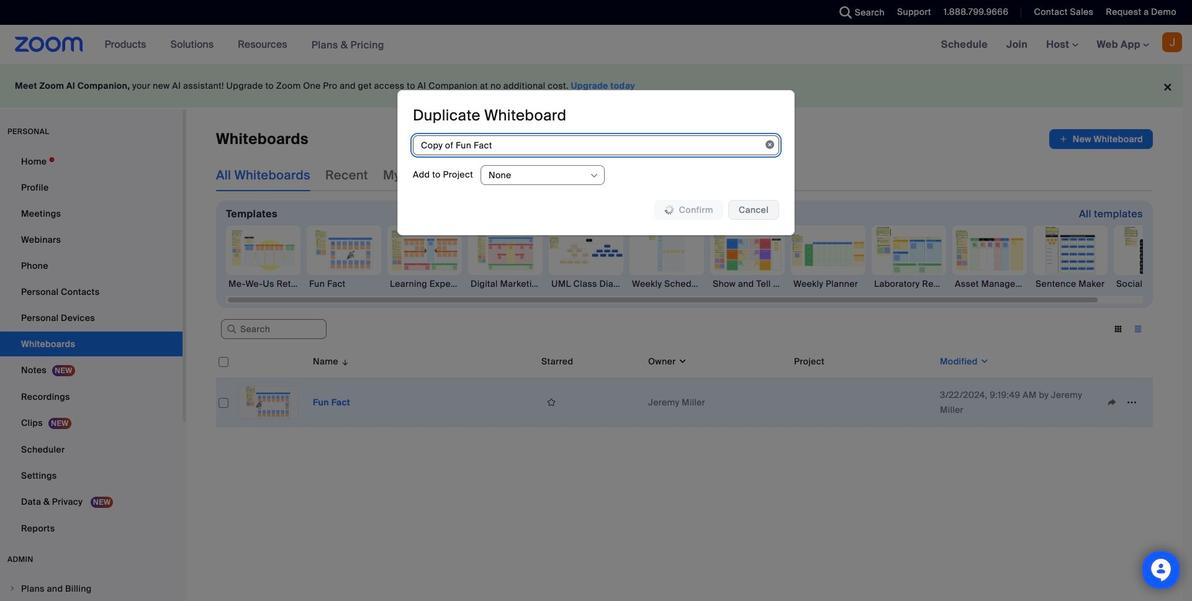 Task type: vqa. For each thing, say whether or not it's contained in the screenshot.
right icon associated with 1st menu item from the bottom of the ADMIN MENU menu
no



Task type: locate. For each thing, give the bounding box(es) containing it.
grid mode, not selected image
[[1109, 324, 1129, 335]]

0 vertical spatial fun fact element
[[307, 278, 381, 290]]

thumbnail of fun fact image
[[239, 386, 298, 419]]

application
[[1050, 129, 1153, 149], [216, 345, 1163, 437], [542, 393, 638, 412]]

dialog
[[397, 90, 795, 236]]

social emotional learning element
[[1114, 278, 1189, 290]]

list mode, selected image
[[1129, 324, 1148, 335]]

cell
[[789, 378, 935, 427]]

Search text field
[[221, 319, 327, 339]]

banner
[[0, 25, 1192, 65]]

personal menu menu
[[0, 149, 183, 542]]

1 vertical spatial fun fact element
[[313, 397, 350, 408]]

footer
[[0, 65, 1183, 107]]

learning experience canvas element
[[388, 278, 462, 290]]

product information navigation
[[95, 25, 394, 65]]

fun fact element
[[307, 278, 381, 290], [313, 397, 350, 408]]

weekly planner element
[[791, 278, 866, 290]]

arrow down image
[[338, 354, 350, 369]]

asset management element
[[953, 278, 1027, 290]]

sentence maker element
[[1033, 278, 1108, 290]]

heading
[[413, 106, 567, 125]]



Task type: describe. For each thing, give the bounding box(es) containing it.
show options image
[[589, 171, 599, 181]]

uml class diagram element
[[549, 278, 624, 290]]

fun fact, modified at mar 22, 2024 by jeremy miller, link image
[[238, 386, 298, 419]]

tabs of all whiteboard page tab list
[[216, 159, 759, 191]]

meetings navigation
[[932, 25, 1192, 65]]

digital marketing canvas element
[[468, 278, 543, 290]]

zoom logo image
[[15, 37, 83, 52]]

show and tell with a twist element
[[711, 278, 785, 290]]

me-we-us retrospective element
[[226, 278, 301, 290]]

weekly schedule element
[[630, 278, 704, 290]]

laboratory report element
[[872, 278, 947, 290]]

Whiteboard Title text field
[[413, 136, 779, 155]]



